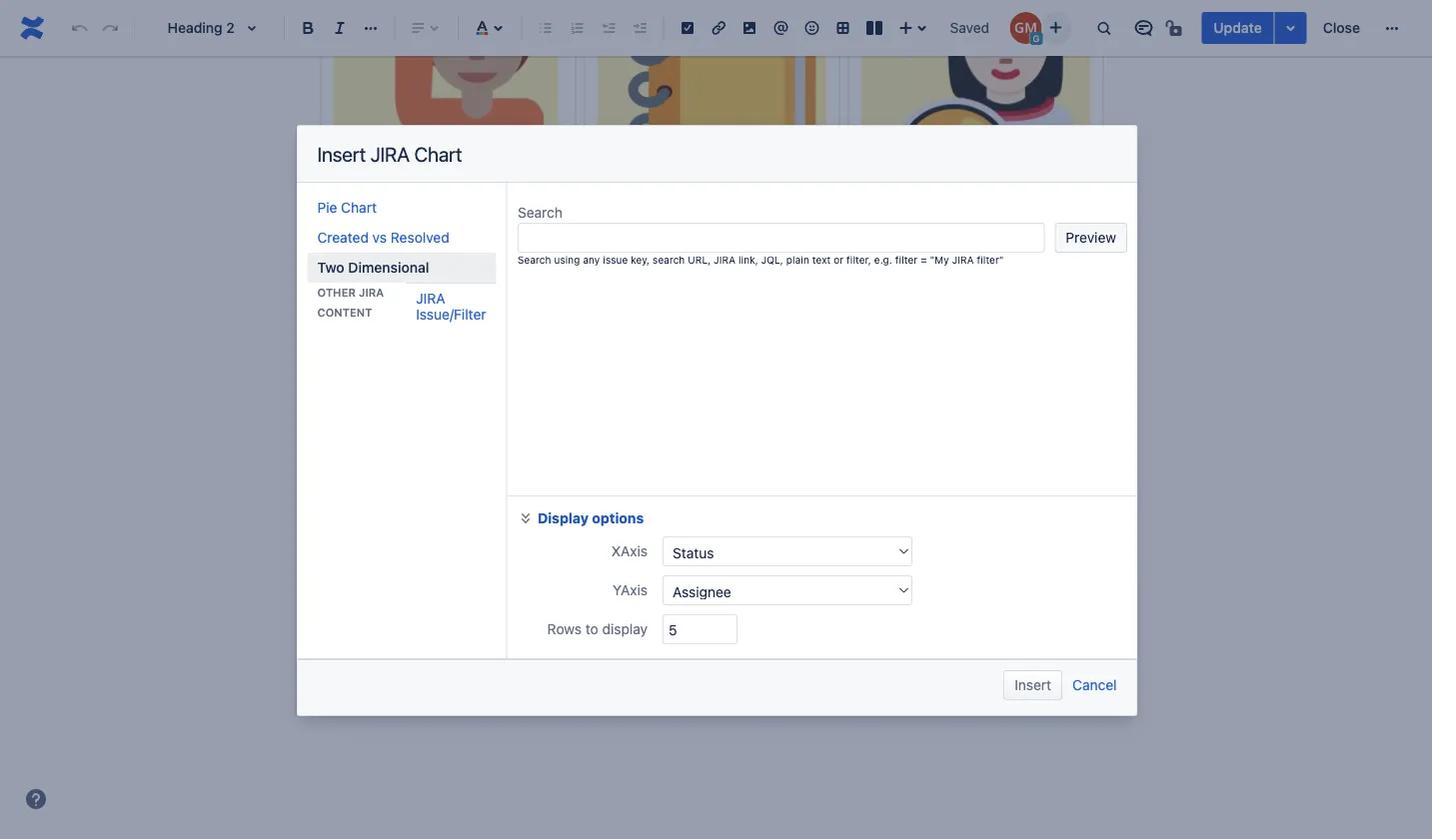 Task type: vqa. For each thing, say whether or not it's contained in the screenshot.
Notifications icon
no



Task type: locate. For each thing, give the bounding box(es) containing it.
insert inside 'button'
[[1015, 677, 1052, 694]]

share up display
[[516, 452, 555, 471]]

0 vertical spatial share
[[487, 326, 526, 345]]

insert for insert jira chart
[[317, 142, 366, 165]]

1 vertical spatial share
[[516, 452, 555, 471]]

yaxis
[[612, 582, 647, 599]]

team
[[928, 176, 974, 197], [332, 287, 378, 309]]

list
[[925, 214, 950, 233]]

update button
[[1202, 12, 1274, 44]]

using
[[554, 254, 580, 265]]

0 horizontal spatial team
[[332, 287, 378, 309]]

link image
[[707, 16, 731, 40]]

action item image
[[676, 16, 700, 40]]

0 vertical spatial post
[[432, 326, 464, 345]]

notes up 'plain' on the top right of the page
[[767, 213, 807, 232]]

1 horizontal spatial here
[[995, 214, 1027, 233]]

share inside create a blog post to share news and announcements with your team and company.
[[516, 452, 555, 471]]

jira issue/filter
[[416, 290, 486, 323]]

update
[[1214, 19, 1262, 36]]

create a blog post to share team news. it will automatically appear here once it's published.
[[332, 326, 985, 345]]

insert button
[[1004, 671, 1063, 701]]

news inside create a blog post to share news and announcements with your team and company.
[[559, 452, 597, 471]]

0 vertical spatial chart
[[414, 142, 462, 165]]

team right your
[[821, 452, 857, 471]]

notes
[[725, 175, 772, 197], [767, 213, 807, 232]]

news down two dimensional button
[[382, 287, 426, 309]]

search for search using any issue key, search url, jira link, jql, plain text or filter, e.g. filter = "my jira filter"
[[517, 254, 551, 265]]

0 vertical spatial blog
[[397, 326, 428, 345]]

search right new at the left
[[517, 204, 562, 221]]

chart right pie
[[341, 199, 377, 216]]

1 search from the top
[[517, 204, 562, 221]]

1 vertical spatial team
[[821, 452, 857, 471]]

italic ⌘i image
[[328, 16, 352, 40]]

a for create a blog post to share news and announcements with your team and company.
[[413, 452, 422, 471]]

two
[[317, 259, 344, 276]]

jira down two dimensional at the top left
[[359, 286, 384, 299]]

here
[[995, 214, 1027, 233], [810, 326, 843, 345]]

insert left cancel
[[1015, 677, 1052, 694]]

jira down two dimensional button
[[416, 290, 445, 307]]

search
[[517, 204, 562, 221], [517, 254, 551, 265]]

and up options
[[601, 452, 628, 471]]

a inside create a blog post to share news and announcements with your team and company.
[[413, 452, 422, 471]]

1 horizontal spatial add
[[617, 213, 646, 232]]

content
[[317, 306, 372, 319]]

add links to meeting notes
[[617, 213, 807, 232]]

hires
[[514, 209, 549, 228]]

blog inside create a blog post to share news and announcements with your team and company.
[[426, 452, 457, 471]]

pie chart button
[[307, 193, 496, 223]]

post for team
[[432, 326, 464, 345]]

create for create a blog post to share team news. it will automatically appear here once it's published.
[[332, 326, 380, 345]]

team for team goals
[[928, 176, 974, 197]]

undo ⌘z image
[[68, 16, 92, 40]]

and
[[601, 452, 628, 471], [361, 480, 388, 499]]

2 search from the top
[[517, 254, 551, 265]]

display
[[537, 510, 588, 526]]

a for create a blog post to share team news. it will automatically appear here once it's published.
[[384, 326, 393, 345]]

will
[[630, 326, 653, 345]]

created
[[317, 229, 369, 246]]

your
[[785, 452, 817, 471]]

a down team news
[[384, 326, 393, 345]]

Search text field
[[517, 223, 1044, 253]]

1 vertical spatial post
[[461, 452, 493, 471]]

1 vertical spatial chart
[[341, 199, 377, 216]]

layouts image
[[862, 16, 886, 40]]

1 vertical spatial news
[[559, 452, 597, 471]]

add for onboarding faqs
[[348, 209, 377, 228]]

team
[[531, 326, 567, 345], [821, 452, 857, 471]]

add left links
[[617, 213, 646, 232]]

insert
[[317, 142, 366, 165], [1015, 677, 1052, 694]]

add resources for new hires
[[348, 209, 549, 228]]

1 vertical spatial create
[[361, 452, 409, 471]]

notes up meeting
[[725, 175, 772, 197]]

vs
[[372, 229, 387, 246]]

1 horizontal spatial team
[[821, 452, 857, 471]]

announcements
[[632, 452, 747, 471]]

chart
[[414, 142, 462, 165], [341, 199, 377, 216]]

0 horizontal spatial chart
[[341, 199, 377, 216]]

created vs resolved button
[[307, 223, 496, 253]]

chart up onboarding faqs in the top of the page
[[414, 142, 462, 165]]

1 vertical spatial and
[[361, 480, 388, 499]]

0 horizontal spatial add
[[348, 209, 377, 228]]

team up list
[[928, 176, 974, 197]]

team left the news.
[[531, 326, 567, 345]]

1 vertical spatial blog
[[426, 452, 457, 471]]

team down two dimensional at the top left
[[332, 287, 378, 309]]

create inside create a blog post to share news and announcements with your team and company.
[[361, 452, 409, 471]]

display
[[602, 621, 647, 638]]

text
[[812, 254, 830, 265]]

resources
[[381, 209, 452, 228]]

create up company.
[[361, 452, 409, 471]]

share
[[487, 326, 526, 345], [516, 452, 555, 471]]

jira inside 'other jira content'
[[359, 286, 384, 299]]

a up company.
[[413, 452, 422, 471]]

0 vertical spatial and
[[601, 452, 628, 471]]

created vs resolved
[[317, 229, 449, 246]]

share left the news.
[[487, 326, 526, 345]]

indent tab image
[[627, 16, 651, 40]]

e.g.
[[874, 254, 892, 265]]

to inside create a blog post to share news and announcements with your team and company.
[[497, 452, 511, 471]]

1 vertical spatial insert
[[1015, 677, 1052, 694]]

1 horizontal spatial news
[[559, 452, 597, 471]]

0 horizontal spatial insert
[[317, 142, 366, 165]]

display options
[[537, 510, 643, 526]]

blog down issue/filter
[[397, 326, 428, 345]]

emoji image
[[800, 16, 824, 40]]

1 vertical spatial team
[[332, 287, 378, 309]]

jira inside the jira issue/filter
[[416, 290, 445, 307]]

1 vertical spatial notes
[[767, 213, 807, 232]]

here left once
[[810, 326, 843, 345]]

search using any issue key, search url, jira link, jql, plain text or filter, e.g. filter = "my jira filter"
[[517, 254, 1004, 265]]

links
[[650, 213, 682, 232]]

1 horizontal spatial insert
[[1015, 677, 1052, 694]]

0 horizontal spatial news
[[382, 287, 426, 309]]

1 horizontal spatial a
[[413, 452, 422, 471]]

0 vertical spatial a
[[384, 326, 393, 345]]

0 vertical spatial team
[[531, 326, 567, 345]]

0 vertical spatial team
[[928, 176, 974, 197]]

display options link
[[517, 510, 643, 526]]

create down content
[[332, 326, 380, 345]]

blog up company.
[[426, 452, 457, 471]]

0 horizontal spatial here
[[810, 326, 843, 345]]

two dimensional button
[[307, 253, 496, 283]]

post inside create a blog post to share news and announcements with your team and company.
[[461, 452, 493, 471]]

news up display options link
[[559, 452, 597, 471]]

bold ⌘b image
[[296, 16, 320, 40]]

insert up pie chart
[[317, 142, 366, 165]]

a
[[384, 326, 393, 345], [413, 452, 422, 471]]

0 horizontal spatial team
[[531, 326, 567, 345]]

onboarding faqs
[[374, 171, 522, 192]]

issue
[[602, 254, 627, 265]]

search left using
[[517, 254, 551, 265]]

to
[[686, 213, 700, 232], [468, 326, 483, 345], [497, 452, 511, 471], [585, 621, 598, 638]]

and left company.
[[361, 480, 388, 499]]

share for team
[[487, 326, 526, 345]]

create
[[332, 326, 380, 345], [361, 452, 409, 471]]

0 horizontal spatial a
[[384, 326, 393, 345]]

0 vertical spatial create
[[332, 326, 380, 345]]

0 vertical spatial search
[[517, 204, 562, 221]]

0 vertical spatial insert
[[317, 142, 366, 165]]

news
[[382, 287, 426, 309], [559, 452, 597, 471]]

meeting notes
[[652, 175, 772, 197]]

1 vertical spatial search
[[517, 254, 551, 265]]

confluence image
[[16, 12, 48, 44], [16, 12, 48, 44]]

add up vs
[[348, 209, 377, 228]]

blog
[[397, 326, 428, 345], [426, 452, 457, 471]]

1 horizontal spatial team
[[928, 176, 974, 197]]

here down goals
[[995, 214, 1027, 233]]

1 vertical spatial a
[[413, 452, 422, 471]]

list them here
[[925, 214, 1027, 233]]

pie chart
[[317, 199, 377, 216]]

post
[[432, 326, 464, 345], [461, 452, 493, 471]]



Task type: describe. For each thing, give the bounding box(es) containing it.
add image, video, or file image
[[738, 16, 762, 40]]

chart inside pie chart button
[[341, 199, 377, 216]]

adjust update settings image
[[1279, 16, 1303, 40]]

Rows to display text field
[[662, 615, 737, 645]]

close
[[1323, 19, 1360, 36]]

bullet list ⌘⇧8 image
[[534, 16, 558, 40]]

add for meeting notes
[[617, 213, 646, 232]]

company.
[[392, 480, 461, 499]]

it
[[616, 326, 626, 345]]

other
[[317, 286, 356, 299]]

two dimensional
[[317, 259, 429, 276]]

jql,
[[761, 254, 783, 265]]

cancel link
[[1073, 671, 1117, 701]]

other jira content
[[317, 286, 384, 319]]

automatically
[[657, 326, 752, 345]]

any
[[583, 254, 599, 265]]

rows to display
[[547, 621, 647, 638]]

them
[[954, 214, 991, 233]]

preview button
[[1054, 223, 1127, 253]]

search
[[652, 254, 684, 265]]

outdent ⇧tab image
[[596, 16, 620, 40]]

url,
[[687, 254, 710, 265]]

team inside create a blog post to share news and announcements with your team and company.
[[821, 452, 857, 471]]

mention image
[[769, 16, 793, 40]]

appear
[[756, 326, 806, 345]]

0 vertical spatial news
[[382, 287, 426, 309]]

post for news
[[461, 452, 493, 471]]

pie
[[317, 199, 337, 216]]

giulia masi image
[[1010, 12, 1042, 44]]

search for search
[[517, 204, 562, 221]]

1 vertical spatial here
[[810, 326, 843, 345]]

rows
[[547, 621, 581, 638]]

filter"
[[976, 254, 1004, 265]]

xaxis
[[611, 543, 647, 560]]

preview
[[1065, 229, 1116, 246]]

redo ⌘⇧z image
[[99, 16, 123, 40]]

blog for create a blog post to share team news. it will automatically appear here once it's published.
[[397, 326, 428, 345]]

create a blog post to share news and announcements with your team and company.
[[361, 452, 857, 499]]

create for create a blog post to share news and announcements with your team and company.
[[361, 452, 409, 471]]

for
[[456, 209, 476, 228]]

team goals
[[928, 176, 1024, 197]]

jira up onboarding
[[370, 142, 410, 165]]

jira issue/filter button
[[406, 284, 516, 330]]

blog for create a blog post to share news and announcements with your team and company.
[[426, 452, 457, 471]]

filter
[[895, 254, 917, 265]]

meeting
[[652, 175, 721, 197]]

new
[[480, 209, 510, 228]]

cancel
[[1073, 677, 1117, 694]]

team news
[[332, 287, 426, 309]]

=
[[920, 254, 926, 265]]

onboarding
[[374, 171, 474, 192]]

key,
[[630, 254, 649, 265]]

filter,
[[846, 254, 871, 265]]

plain
[[786, 254, 809, 265]]

news.
[[571, 326, 612, 345]]

"my
[[929, 254, 949, 265]]

team for team news
[[332, 287, 378, 309]]

share for news
[[516, 452, 555, 471]]

Main content area, start typing to enter text. text field
[[320, 0, 1104, 695]]

1 horizontal spatial and
[[601, 452, 628, 471]]

1 horizontal spatial chart
[[414, 142, 462, 165]]

goals
[[978, 176, 1024, 197]]

close button
[[1311, 12, 1372, 44]]

table image
[[831, 16, 855, 40]]

insert jira chart
[[317, 142, 462, 165]]

or
[[833, 254, 843, 265]]

0 horizontal spatial and
[[361, 480, 388, 499]]

numbered list ⌘⇧7 image
[[565, 16, 589, 40]]

dimensional
[[348, 259, 429, 276]]

saved
[[950, 19, 990, 36]]

insert for insert
[[1015, 677, 1052, 694]]

it's
[[886, 326, 907, 345]]

resolved
[[391, 229, 449, 246]]

published.
[[911, 326, 985, 345]]

0 vertical spatial notes
[[725, 175, 772, 197]]

meeting
[[704, 213, 763, 232]]

issue/filter
[[416, 306, 486, 323]]

faqs
[[478, 171, 522, 192]]

jira right the "my
[[952, 254, 973, 265]]

jira left link,
[[713, 254, 735, 265]]

with
[[751, 452, 781, 471]]

0 vertical spatial here
[[995, 214, 1027, 233]]

link,
[[738, 254, 758, 265]]

options
[[592, 510, 643, 526]]

once
[[847, 326, 882, 345]]



